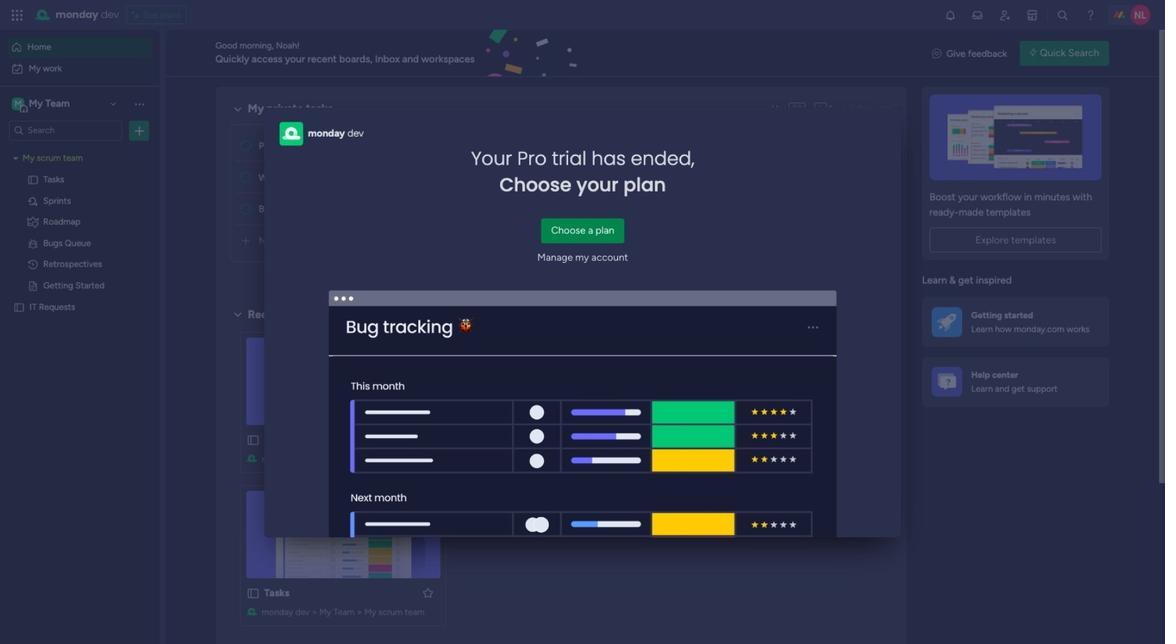 Task type: locate. For each thing, give the bounding box(es) containing it.
remove from favorites image
[[640, 434, 653, 447]]

heading
[[348, 127, 364, 142], [471, 146, 695, 198]]

list box
[[0, 146, 159, 487]]

1 horizontal spatial public board image
[[683, 434, 696, 447]]

public board image
[[27, 174, 39, 186], [13, 302, 25, 314], [246, 434, 260, 447], [464, 434, 478, 447], [246, 587, 260, 601]]

0 vertical spatial public board image
[[27, 281, 39, 292]]

option
[[7, 37, 152, 57], [7, 59, 152, 79], [0, 148, 159, 150]]

1 vertical spatial add to favorites image
[[422, 587, 434, 600]]

1 vertical spatial option
[[7, 59, 152, 79]]

0 vertical spatial heading
[[348, 127, 364, 142]]

add to favorites image
[[422, 434, 434, 447], [422, 587, 434, 600]]

0 horizontal spatial heading
[[348, 127, 364, 142]]

public board image
[[27, 281, 39, 292], [683, 434, 696, 447]]

1 vertical spatial public board image
[[683, 434, 696, 447]]

1 horizontal spatial heading
[[471, 146, 695, 198]]

workspace image
[[12, 97, 24, 111]]

select product image
[[11, 9, 24, 21]]

0 vertical spatial add to favorites image
[[422, 434, 434, 447]]

1 add to favorites image from the top
[[422, 434, 434, 447]]

v2 bolt switch image
[[1030, 47, 1038, 60]]

v2 user feedback image
[[933, 46, 942, 60]]

workspace selection element
[[12, 96, 72, 113]]

getting started element
[[923, 297, 1110, 347]]



Task type: vqa. For each thing, say whether or not it's contained in the screenshot.
Back to workspace image
no



Task type: describe. For each thing, give the bounding box(es) containing it.
1 vertical spatial heading
[[471, 146, 695, 198]]

search everything image
[[1058, 9, 1070, 21]]

quick search results list box
[[231, 322, 893, 642]]

notifications image
[[945, 9, 957, 21]]

noah lott image
[[1131, 5, 1151, 25]]

templates image image
[[934, 94, 1099, 181]]

see plans image
[[132, 8, 143, 22]]

2 vertical spatial option
[[0, 148, 159, 150]]

Search in workspace field
[[26, 124, 104, 138]]

update feed image
[[972, 9, 985, 21]]

help image
[[1085, 9, 1098, 21]]

close recently visited image
[[231, 307, 246, 322]]

close my private tasks image
[[231, 102, 246, 117]]

2 add to favorites image from the top
[[422, 587, 434, 600]]

invite members image
[[1000, 9, 1012, 21]]

0 vertical spatial option
[[7, 37, 152, 57]]

help center element
[[923, 357, 1110, 407]]

0 horizontal spatial public board image
[[27, 281, 39, 292]]

monday marketplace image
[[1027, 9, 1040, 21]]

caret down image
[[13, 155, 18, 163]]



